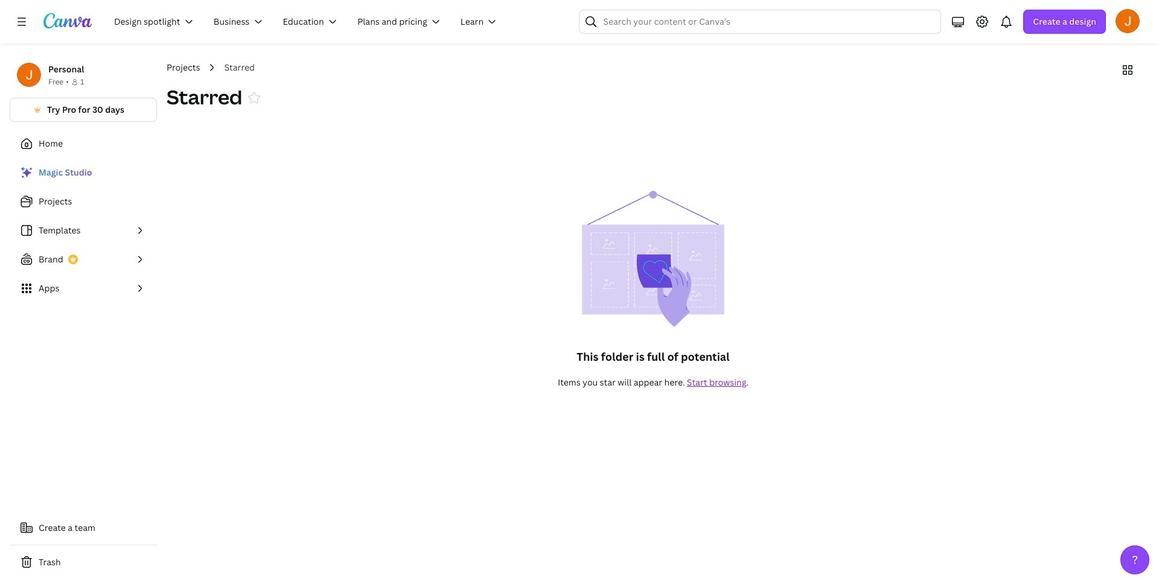 Task type: describe. For each thing, give the bounding box(es) containing it.
jeremy miller image
[[1116, 9, 1140, 33]]

top level navigation element
[[106, 10, 509, 34]]



Task type: vqa. For each thing, say whether or not it's contained in the screenshot.
"jeremy miller" image
yes



Task type: locate. For each thing, give the bounding box(es) containing it.
list
[[10, 161, 157, 301]]

None search field
[[579, 10, 942, 34]]

Search search field
[[603, 10, 918, 33]]



